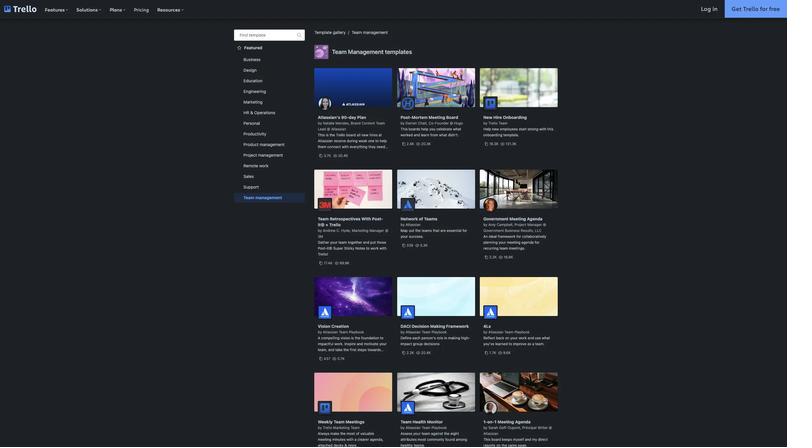 Task type: describe. For each thing, give the bounding box(es) containing it.
my
[[532, 438, 537, 442]]

your inside the 'team retrospectives with post- itⓡ + trello by andrew c. hyde, marketing manager @ 3m gather your team together and put those post-itⓡ super sticky notes to work with trello!'
[[330, 240, 338, 245]]

meeting inside weekly team meetings by trello marketing team always make the most of valuable meeting minutes with a clearer agenda, attached decks & more.
[[318, 438, 332, 442]]

features
[[45, 6, 65, 13]]

2.2k for government
[[490, 255, 497, 260]]

@ inside 1-on-1 meeting agenda by sarah goff-dupont, principal writer @ atlassian this board keeps myself and my direct reports on the same page.
[[549, 426, 552, 430]]

business link
[[234, 55, 305, 64]]

pricing link
[[130, 0, 153, 18]]

improve
[[513, 342, 527, 346]]

0 horizontal spatial team management link
[[234, 193, 305, 203]]

boards
[[409, 127, 420, 131]]

playbook inside vision creation by atlassian team playbook a compelling vision is the foundation to impactful work. inspire and motivate your team, and take the first steps towards achieving your vision with this trello template.
[[349, 330, 364, 335]]

your down take
[[335, 354, 342, 358]]

atlassian image
[[401, 198, 415, 212]]

impact
[[401, 342, 412, 346]]

role
[[437, 336, 443, 340]]

management for team management link to the left
[[256, 195, 282, 200]]

template
[[314, 30, 332, 35]]

making
[[430, 324, 445, 329]]

out
[[409, 229, 414, 233]]

steps
[[358, 348, 367, 352]]

to inside the 'team retrospectives with post- itⓡ + trello by andrew c. hyde, marketing manager @ 3m gather your team together and put those post-itⓡ super sticky notes to work with trello!'
[[366, 246, 370, 251]]

by inside new hire onboarding by trello team help new employees start strong with this onboarding template.
[[484, 121, 488, 125]]

project inside "government meeting agenda by amy campbell, project manager @ government business results, llc an ideal framework for collaboratively planning your meeting agenda for recurring team meetings."
[[515, 223, 527, 227]]

darren
[[406, 121, 417, 125]]

1 vertical spatial vision
[[343, 354, 353, 358]]

help inside 'post-mortem meeting board by darren chait, co-founder @ hugo this boards help you celebrate what worked and learn from what didn't.'
[[421, 127, 429, 131]]

team down support
[[244, 195, 255, 200]]

trello!
[[318, 252, 328, 257]]

meeting inside 'post-mortem meeting board by darren chait, co-founder @ hugo this boards help you celebrate what worked and learn from what didn't.'
[[429, 115, 445, 120]]

new hire onboarding by trello team help new employees start strong with this onboarding template.
[[484, 115, 554, 137]]

get trello for free
[[732, 5, 780, 13]]

1-
[[484, 420, 488, 425]]

plans button
[[106, 0, 130, 18]]

clearer
[[358, 438, 369, 442]]

team.
[[535, 342, 545, 346]]

0 horizontal spatial business
[[244, 57, 261, 62]]

atlassian team playbook image up health
[[401, 401, 415, 415]]

remote work link
[[234, 161, 305, 171]]

team down health
[[422, 426, 431, 430]]

product management link
[[234, 140, 305, 149]]

network of teams by atlassian map out the teams that are essential for your success.
[[401, 216, 467, 239]]

team inside team health monitor by atlassian team playbook assess your team against the eight attributes most commonly found among healthy teams.
[[422, 432, 430, 436]]

manager inside the 'team retrospectives with post- itⓡ + trello by andrew c. hyde, marketing manager @ 3m gather your team together and put those post-itⓡ super sticky notes to work with trello!'
[[370, 229, 384, 233]]

hires
[[370, 133, 378, 137]]

1 horizontal spatial team management link
[[352, 30, 388, 35]]

@ inside atlassian's 90-day plan by natalie mendes, brand content team lead @ atlassian this is the trello board all new hires at atlassian receive during week one to help them connect with everything they need to be successful here.
[[327, 127, 330, 131]]

productivity
[[244, 131, 266, 136]]

trello inside weekly team meetings by trello marketing team always make the most of valuable meeting minutes with a clearer agenda, attached decks & more.
[[323, 426, 332, 430]]

20.4k
[[421, 351, 431, 355]]

atlassian's 90-day plan by natalie mendes, brand content team lead @ atlassian this is the trello board all new hires at atlassian receive during week one to help them connect with everything they need to be successful here.
[[318, 115, 387, 155]]

board inside 1-on-1 meeting agenda by sarah goff-dupont, principal writer @ atlassian this board keeps myself and my direct reports on the same page.
[[492, 438, 501, 442]]

framework
[[498, 234, 516, 239]]

sarah goff-dupont, principal writer @ atlassian image
[[484, 401, 498, 415]]

2.2k for daci
[[407, 351, 414, 355]]

with inside weekly team meetings by trello marketing team always make the most of valuable meeting minutes with a clearer agenda, attached decks & more.
[[347, 438, 354, 442]]

by inside the 'team retrospectives with post- itⓡ + trello by andrew c. hyde, marketing manager @ 3m gather your team together and put those post-itⓡ super sticky notes to work with trello!'
[[318, 229, 322, 233]]

agenda,
[[370, 438, 384, 442]]

the inside 1-on-1 meeting agenda by sarah goff-dupont, principal writer @ atlassian this board keeps myself and my direct reports on the same page.
[[502, 443, 507, 447]]

team inside atlassian's 90-day plan by natalie mendes, brand content team lead @ atlassian this is the trello board all new hires at atlassian receive during week one to help them connect with everything they need to be successful here.
[[376, 121, 385, 125]]

you've
[[484, 342, 495, 346]]

by inside network of teams by atlassian map out the teams that are essential for your success.
[[401, 223, 405, 227]]

pricing
[[134, 6, 149, 13]]

1.7k
[[490, 351, 496, 355]]

0 horizontal spatial what
[[439, 133, 447, 137]]

team up make at the bottom of page
[[334, 420, 345, 425]]

atlassian inside 4ls by atlassian team playbook reflect back on your work and use what you've learned to improve as a team.
[[489, 330, 504, 335]]

successful
[[328, 151, 345, 155]]

your inside 4ls by atlassian team playbook reflect back on your work and use what you've learned to improve as a team.
[[511, 336, 518, 340]]

sales link
[[234, 172, 305, 181]]

the up inspire
[[355, 336, 360, 340]]

& inside weekly team meetings by trello marketing team always make the most of valuable meeting minutes with a clearer agenda, attached decks & more.
[[345, 443, 347, 447]]

team inside new hire onboarding by trello team help new employees start strong with this onboarding template.
[[499, 121, 508, 125]]

support
[[244, 185, 259, 190]]

free
[[770, 5, 780, 13]]

mendes,
[[336, 121, 350, 125]]

templates
[[385, 48, 412, 55]]

ideal
[[489, 234, 497, 239]]

define
[[401, 336, 412, 340]]

for down 'collaboratively'
[[535, 240, 540, 245]]

post- inside 'post-mortem meeting board by darren chait, co-founder @ hugo this boards help you celebrate what worked and learn from what didn't.'
[[401, 115, 412, 120]]

co-
[[429, 121, 435, 125]]

playbook inside team health monitor by atlassian team playbook assess your team against the eight attributes most commonly found among healthy teams.
[[432, 426, 447, 430]]

template
[[249, 32, 266, 37]]

template. inside new hire onboarding by trello team help new employees start strong with this onboarding template.
[[504, 133, 519, 137]]

against
[[431, 432, 443, 436]]

hugo
[[454, 121, 463, 125]]

design
[[244, 68, 257, 73]]

team up assess
[[401, 420, 412, 425]]

1 horizontal spatial 3.7k
[[337, 357, 345, 361]]

use
[[535, 336, 541, 340]]

always
[[318, 432, 330, 436]]

by inside atlassian's 90-day plan by natalie mendes, brand content team lead @ atlassian this is the trello board all new hires at atlassian receive during week one to help them connect with everything they need to be successful here.
[[318, 121, 322, 125]]

reflect
[[484, 336, 495, 340]]

with inside the 'team retrospectives with post- itⓡ + trello by andrew c. hyde, marketing manager @ 3m gather your team together and put those post-itⓡ super sticky notes to work with trello!'
[[380, 246, 387, 251]]

connect
[[327, 145, 341, 149]]

log in link
[[694, 0, 725, 18]]

new inside atlassian's 90-day plan by natalie mendes, brand content team lead @ atlassian this is the trello board all new hires at atlassian receive during week one to help them connect with everything they need to be successful here.
[[362, 133, 369, 137]]

atlassian team playbook image for daci
[[401, 306, 415, 320]]

339
[[407, 243, 413, 248]]

99.9k
[[340, 261, 350, 265]]

trello right get
[[744, 5, 759, 13]]

trello inside vision creation by atlassian team playbook a compelling vision is the foundation to impactful work. inspire and motivate your team, and take the first steps towards achieving your vision with this trello template.
[[369, 354, 378, 358]]

as
[[528, 342, 532, 346]]

by inside "government meeting agenda by amy campbell, project manager @ government business results, llc an ideal framework for collaboratively planning your meeting agenda for recurring team meetings."
[[484, 223, 488, 227]]

1 vertical spatial post-
[[372, 216, 383, 221]]

your inside team health monitor by atlassian team playbook assess your team against the eight attributes most commonly found among healthy teams.
[[414, 432, 421, 436]]

commonly
[[427, 438, 444, 442]]

management for project management link
[[258, 153, 283, 158]]

are
[[441, 229, 446, 233]]

and inside 'post-mortem meeting board by darren chait, co-founder @ hugo this boards help you celebrate what worked and learn from what didn't.'
[[414, 133, 420, 137]]

design link
[[234, 66, 305, 75]]

framework
[[446, 324, 469, 329]]

group
[[413, 342, 423, 346]]

by inside weekly team meetings by trello marketing team always make the most of valuable meeting minutes with a clearer agenda, attached decks & more.
[[318, 426, 322, 430]]

team management for rightmost team management link
[[352, 30, 388, 35]]

weekly team meetings by trello marketing team always make the most of valuable meeting minutes with a clearer agenda, attached decks & more.
[[318, 420, 384, 447]]

gather
[[318, 240, 329, 245]]

project management link
[[234, 151, 305, 160]]

with inside atlassian's 90-day plan by natalie mendes, brand content team lead @ atlassian this is the trello board all new hires at atlassian receive during week one to help them connect with everything they need to be successful here.
[[342, 145, 349, 149]]

content
[[362, 121, 375, 125]]

the inside team health monitor by atlassian team playbook assess your team against the eight attributes most commonly found among healthy teams.
[[444, 432, 450, 436]]

weekly
[[318, 420, 333, 425]]

team management templates
[[332, 48, 412, 55]]

to inside 4ls by atlassian team playbook reflect back on your work and use what you've learned to improve as a team.
[[509, 342, 512, 346]]

teams.
[[414, 443, 425, 447]]

5.3k
[[420, 243, 428, 248]]

playbook inside daci decision making framework by atlassian team playbook define each person's role in making high- impact group decisions
[[432, 330, 447, 335]]

by inside daci decision making framework by atlassian team playbook define each person's role in making high- impact group decisions
[[401, 330, 405, 335]]

9.6k
[[503, 351, 511, 355]]

of inside weekly team meetings by trello marketing team always make the most of valuable meeting minutes with a clearer agenda, attached decks & more.
[[356, 432, 360, 436]]

solutions button
[[72, 0, 106, 18]]

features button
[[41, 0, 72, 18]]

by inside 'post-mortem meeting board by darren chait, co-founder @ hugo this boards help you celebrate what worked and learn from what didn't.'
[[401, 121, 405, 125]]

+
[[326, 222, 328, 227]]

2 vertical spatial post-
[[318, 246, 327, 251]]

and up 'steps'
[[357, 342, 363, 346]]

16.8k
[[504, 255, 513, 260]]

your up towards
[[380, 342, 387, 346]]

for down 'results,' at the right bottom
[[517, 234, 521, 239]]

featured
[[244, 45, 262, 50]]

more.
[[348, 443, 358, 447]]

on-
[[488, 420, 495, 425]]

they
[[369, 145, 376, 149]]

natalie mendes, brand content team lead @ atlassian image
[[318, 97, 332, 111]]

first
[[350, 348, 357, 352]]

health
[[413, 420, 426, 425]]

0 vertical spatial project
[[244, 153, 257, 158]]

what inside 4ls by atlassian team playbook reflect back on your work and use what you've learned to improve as a team.
[[542, 336, 550, 340]]

the inside weekly team meetings by trello marketing team always make the most of valuable meeting minutes with a clearer agenda, attached decks & more.
[[340, 432, 346, 436]]

marketing inside the 'team retrospectives with post- itⓡ + trello by andrew c. hyde, marketing manager @ 3m gather your team together and put those post-itⓡ super sticky notes to work with trello!'
[[352, 229, 369, 233]]

dupont,
[[508, 426, 521, 430]]

0 vertical spatial vision
[[341, 336, 350, 340]]

this inside new hire onboarding by trello team help new employees start strong with this onboarding template.
[[548, 127, 554, 131]]

agenda inside "government meeting agenda by amy campbell, project manager @ government business results, llc an ideal framework for collaboratively planning your meeting agenda for recurring team meetings."
[[527, 216, 543, 221]]

to left be
[[318, 151, 321, 155]]

education link
[[234, 76, 305, 86]]

campbell,
[[497, 223, 514, 227]]

1 horizontal spatial in
[[713, 5, 718, 13]]

atlassian inside daci decision making framework by atlassian team playbook define each person's role in making high- impact group decisions
[[406, 330, 421, 335]]

on inside 1-on-1 meeting agenda by sarah goff-dupont, principal writer @ atlassian this board keeps myself and my direct reports on the same page.
[[497, 443, 501, 447]]

team inside the 'team retrospectives with post- itⓡ + trello by andrew c. hyde, marketing manager @ 3m gather your team together and put those post-itⓡ super sticky notes to work with trello!'
[[339, 240, 347, 245]]

and left take
[[328, 348, 335, 352]]

to right one
[[376, 139, 379, 143]]

an
[[484, 234, 488, 239]]

team inside the 'team retrospectives with post- itⓡ + trello by andrew c. hyde, marketing manager @ 3m gather your team together and put those post-itⓡ super sticky notes to work with trello!'
[[318, 216, 329, 221]]

team inside daci decision making framework by atlassian team playbook define each person's role in making high- impact group decisions
[[422, 330, 431, 335]]

trello inside atlassian's 90-day plan by natalie mendes, brand content team lead @ atlassian this is the trello board all new hires at atlassian receive during week one to help them connect with everything they need to be successful here.
[[336, 133, 345, 137]]

to inside vision creation by atlassian team playbook a compelling vision is the foundation to impactful work. inspire and motivate your team, and take the first steps towards achieving your vision with this trello template.
[[380, 336, 384, 340]]

goff-
[[499, 426, 508, 430]]

atlassian team playbook image
[[318, 306, 332, 320]]

template. inside vision creation by atlassian team playbook a compelling vision is the foundation to impactful work. inspire and motivate your team, and take the first steps towards achieving your vision with this trello template.
[[318, 360, 334, 364]]

team down "meetings"
[[351, 426, 360, 430]]

4ls by atlassian team playbook reflect back on your work and use what you've learned to improve as a team.
[[484, 324, 550, 346]]

for left free
[[760, 5, 768, 13]]

atlassian inside 1-on-1 meeting agenda by sarah goff-dupont, principal writer @ atlassian this board keeps myself and my direct reports on the same page.
[[484, 432, 499, 436]]

receive
[[334, 139, 346, 143]]

1
[[495, 420, 497, 425]]

mortem
[[412, 115, 428, 120]]

brand
[[351, 121, 361, 125]]

meeting inside "government meeting agenda by amy campbell, project manager @ government business results, llc an ideal framework for collaboratively planning your meeting agenda for recurring team meetings."
[[507, 240, 521, 245]]



Task type: vqa. For each thing, say whether or not it's contained in the screenshot.
month related to 1000
no



Task type: locate. For each thing, give the bounding box(es) containing it.
marketing down engineering
[[244, 100, 263, 105]]

atlassian's
[[318, 115, 340, 120]]

worked
[[401, 133, 413, 137]]

by up help
[[484, 121, 488, 125]]

team down the creation
[[339, 330, 348, 335]]

0 vertical spatial agenda
[[527, 216, 543, 221]]

in inside daci decision making framework by atlassian team playbook define each person's role in making high- impact group decisions
[[444, 336, 447, 340]]

0 horizontal spatial most
[[347, 432, 355, 436]]

government up ideal
[[484, 229, 504, 233]]

management up team management templates
[[363, 30, 388, 35]]

atlassian team playbook image for 4ls
[[484, 306, 498, 320]]

atlassian up each
[[406, 330, 421, 335]]

be
[[322, 151, 327, 155]]

0 vertical spatial meeting
[[507, 240, 521, 245]]

0 vertical spatial this
[[401, 127, 408, 131]]

&
[[250, 110, 253, 115], [345, 443, 347, 447]]

1 horizontal spatial work
[[371, 246, 379, 251]]

work down the 'project management'
[[259, 163, 269, 168]]

with inside new hire onboarding by trello team help new employees start strong with this onboarding template.
[[540, 127, 547, 131]]

trello image
[[4, 6, 37, 12], [4, 6, 36, 12]]

those
[[377, 240, 386, 245]]

trello inside new hire onboarding by trello team help new employees start strong with this onboarding template.
[[489, 121, 498, 125]]

what down hugo
[[453, 127, 461, 131]]

management for product management link
[[260, 142, 285, 147]]

0 vertical spatial post-
[[401, 115, 412, 120]]

network
[[401, 216, 418, 221]]

page.
[[518, 443, 528, 447]]

each
[[413, 336, 421, 340]]

week
[[359, 139, 367, 143]]

team management for team management link to the left
[[244, 195, 282, 200]]

and inside 4ls by atlassian team playbook reflect back on your work and use what you've learned to improve as a team.
[[528, 336, 534, 340]]

work
[[259, 163, 269, 168], [371, 246, 379, 251], [519, 336, 527, 340]]

manager up put
[[370, 229, 384, 233]]

team inside vision creation by atlassian team playbook a compelling vision is the foundation to impactful work. inspire and motivate your team, and take the first steps towards achieving your vision with this trello template.
[[339, 330, 348, 335]]

the down keeps
[[502, 443, 507, 447]]

0 vertical spatial board
[[346, 133, 356, 137]]

with down those
[[380, 246, 387, 251]]

1 vertical spatial new
[[362, 133, 369, 137]]

this inside 1-on-1 meeting agenda by sarah goff-dupont, principal writer @ atlassian this board keeps myself and my direct reports on the same page.
[[484, 438, 491, 442]]

1 horizontal spatial this
[[401, 127, 408, 131]]

1 horizontal spatial marketing
[[333, 426, 350, 430]]

project up remote
[[244, 153, 257, 158]]

0 horizontal spatial this
[[362, 354, 368, 358]]

1 horizontal spatial board
[[492, 438, 501, 442]]

template. down employees
[[504, 133, 519, 137]]

20.3k
[[421, 142, 431, 146]]

0 horizontal spatial on
[[497, 443, 501, 447]]

437
[[324, 357, 330, 361]]

get
[[732, 5, 742, 13]]

1 vertical spatial is
[[351, 336, 354, 340]]

your inside network of teams by atlassian map out the teams that are essential for your success.
[[401, 234, 408, 239]]

0 vertical spatial template.
[[504, 133, 519, 137]]

healthy
[[401, 443, 413, 447]]

0 vertical spatial this
[[548, 127, 554, 131]]

monitor
[[427, 420, 443, 425]]

0 horizontal spatial team
[[339, 240, 347, 245]]

playbook up improve
[[515, 330, 530, 335]]

this down 'steps'
[[362, 354, 368, 358]]

strong
[[528, 127, 539, 131]]

marketing up 'together'
[[352, 229, 369, 233]]

board up reports
[[492, 438, 501, 442]]

marketing link
[[234, 97, 305, 107]]

and inside 1-on-1 meeting agenda by sarah goff-dupont, principal writer @ atlassian this board keeps myself and my direct reports on the same page.
[[525, 438, 531, 442]]

decks
[[334, 443, 344, 447]]

trello team image
[[484, 97, 498, 111]]

1 horizontal spatial &
[[345, 443, 347, 447]]

@ inside the 'team retrospectives with post- itⓡ + trello by andrew c. hyde, marketing manager @ 3m gather your team together and put those post-itⓡ super sticky notes to work with trello!'
[[385, 229, 389, 233]]

map
[[401, 229, 408, 233]]

2 vertical spatial this
[[484, 438, 491, 442]]

0 horizontal spatial meeting
[[318, 438, 332, 442]]

making
[[448, 336, 460, 340]]

of left teams on the right
[[419, 216, 423, 221]]

productivity link
[[234, 129, 305, 139]]

1 vertical spatial team management
[[244, 195, 282, 200]]

direct
[[538, 438, 548, 442]]

1 horizontal spatial this
[[548, 127, 554, 131]]

and inside the 'team retrospectives with post- itⓡ + trello by andrew c. hyde, marketing manager @ 3m gather your team together and put those post-itⓡ super sticky notes to work with trello!'
[[363, 240, 370, 245]]

atlassian
[[331, 127, 346, 131], [318, 139, 333, 143], [406, 223, 421, 227], [323, 330, 338, 335], [406, 330, 421, 335], [489, 330, 504, 335], [406, 426, 421, 430], [484, 432, 499, 436]]

management for rightmost team management link
[[363, 30, 388, 35]]

achieving
[[318, 354, 334, 358]]

1 vertical spatial on
[[497, 443, 501, 447]]

1 vertical spatial template.
[[318, 360, 334, 364]]

1 horizontal spatial is
[[351, 336, 354, 340]]

meeting inside "government meeting agenda by amy campbell, project manager @ government business results, llc an ideal framework for collaboratively planning your meeting agenda for recurring team meetings."
[[510, 216, 526, 221]]

sales
[[244, 174, 254, 179]]

work down put
[[371, 246, 379, 251]]

the up receive
[[330, 133, 335, 137]]

trello
[[744, 5, 759, 13], [489, 121, 498, 125], [336, 133, 345, 137], [329, 222, 341, 227], [369, 354, 378, 358], [323, 426, 332, 430]]

atlassian up them
[[318, 139, 333, 143]]

them
[[318, 145, 326, 149]]

0 vertical spatial manager
[[528, 223, 542, 227]]

by left amy on the right of the page
[[484, 223, 488, 227]]

vision
[[318, 324, 331, 329]]

0 horizontal spatial template.
[[318, 360, 334, 364]]

most inside weekly team meetings by trello marketing team always make the most of valuable meeting minutes with a clearer agenda, attached decks & more.
[[347, 432, 355, 436]]

project up 'results,' at the right bottom
[[515, 223, 527, 227]]

team up 16.8k
[[500, 246, 508, 251]]

employees
[[500, 127, 518, 131]]

& right hr
[[250, 110, 253, 115]]

in right role
[[444, 336, 447, 340]]

@ inside 'post-mortem meeting board by darren chait, co-founder @ hugo this boards help you celebrate what worked and learn from what didn't.'
[[450, 121, 453, 125]]

in right log
[[713, 5, 718, 13]]

decisions
[[424, 342, 440, 346]]

learned
[[496, 342, 508, 346]]

team up +
[[318, 216, 329, 221]]

work inside remote work link
[[259, 163, 269, 168]]

0 horizontal spatial help
[[380, 139, 387, 143]]

amy campbell, project manager @ government business results, llc image
[[484, 198, 498, 212]]

17.4k
[[324, 261, 333, 265]]

founder
[[435, 121, 449, 125]]

1 vertical spatial itⓡ
[[327, 246, 332, 251]]

1 horizontal spatial of
[[419, 216, 423, 221]]

meeting up 'meetings.'
[[507, 240, 521, 245]]

of up "clearer"
[[356, 432, 360, 436]]

what right use
[[542, 336, 550, 340]]

take
[[336, 348, 343, 352]]

1 vertical spatial team
[[500, 246, 508, 251]]

work up improve
[[519, 336, 527, 340]]

team management up team management templates
[[352, 30, 388, 35]]

& left more.
[[345, 443, 347, 447]]

your up super
[[330, 240, 338, 245]]

by inside 1-on-1 meeting agenda by sarah goff-dupont, principal writer @ atlassian this board keeps myself and my direct reports on the same page.
[[484, 426, 488, 430]]

1 horizontal spatial meeting
[[507, 240, 521, 245]]

new up onboarding
[[492, 127, 499, 131]]

sticky
[[344, 246, 355, 251]]

1 vertical spatial most
[[418, 438, 426, 442]]

help inside atlassian's 90-day plan by natalie mendes, brand content team lead @ atlassian this is the trello board all new hires at atlassian receive during week one to help them connect with everything they need to be successful here.
[[380, 139, 387, 143]]

2 vertical spatial marketing
[[333, 426, 350, 430]]

0 horizontal spatial of
[[356, 432, 360, 436]]

by up "3m"
[[318, 229, 322, 233]]

3m
[[318, 234, 323, 239]]

agenda
[[527, 216, 543, 221], [515, 420, 531, 425]]

0 vertical spatial meeting
[[429, 115, 445, 120]]

0 horizontal spatial 2.2k
[[407, 351, 414, 355]]

is up inspire
[[351, 336, 354, 340]]

by down 4ls
[[484, 330, 488, 335]]

management down product management link
[[258, 153, 283, 158]]

to
[[376, 139, 379, 143], [318, 151, 321, 155], [366, 246, 370, 251], [380, 336, 384, 340], [509, 342, 512, 346]]

manager inside "government meeting agenda by amy campbell, project manager @ government business results, llc an ideal framework for collaboratively planning your meeting agenda for recurring team meetings."
[[528, 223, 542, 227]]

agenda
[[522, 240, 534, 245]]

1 vertical spatial 2.2k
[[407, 351, 414, 355]]

the inside atlassian's 90-day plan by natalie mendes, brand content team lead @ atlassian this is the trello board all new hires at atlassian receive during week one to help them connect with everything they need to be successful here.
[[330, 133, 335, 137]]

1 horizontal spatial business
[[505, 229, 520, 233]]

compelling
[[321, 336, 340, 340]]

with inside vision creation by atlassian team playbook a compelling vision is the foundation to impactful work. inspire and motivate your team, and take the first steps towards achieving your vision with this trello template.
[[354, 354, 361, 358]]

2.2k down 'impact'
[[407, 351, 414, 355]]

your down framework
[[499, 240, 506, 245]]

is down "lead"
[[326, 133, 329, 137]]

2 horizontal spatial work
[[519, 336, 527, 340]]

team,
[[318, 348, 327, 352]]

project
[[244, 153, 257, 158], [515, 223, 527, 227]]

most inside team health monitor by atlassian team playbook assess your team against the eight attributes most commonly found among healthy teams.
[[418, 438, 426, 442]]

valuable
[[361, 432, 374, 436]]

0 vertical spatial on
[[505, 336, 510, 340]]

a inside 4ls by atlassian team playbook reflect back on your work and use what you've learned to improve as a team.
[[532, 342, 534, 346]]

atlassian inside team health monitor by atlassian team playbook assess your team against the eight attributes most commonly found among healthy teams.
[[406, 426, 421, 430]]

0 horizontal spatial work
[[259, 163, 269, 168]]

on right back
[[505, 336, 510, 340]]

of inside network of teams by atlassian map out the teams that are essential for your success.
[[419, 216, 423, 221]]

0 vertical spatial marketing
[[244, 100, 263, 105]]

by inside 4ls by atlassian team playbook reflect back on your work and use what you've learned to improve as a team.
[[484, 330, 488, 335]]

essential
[[447, 229, 462, 233]]

business inside "government meeting agenda by amy campbell, project manager @ government business results, llc an ideal framework for collaboratively planning your meeting agenda for recurring team meetings."
[[505, 229, 520, 233]]

1 vertical spatial team management link
[[234, 193, 305, 203]]

by up always
[[318, 426, 322, 430]]

work inside the 'team retrospectives with post- itⓡ + trello by andrew c. hyde, marketing manager @ 3m gather your team together and put those post-itⓡ super sticky notes to work with trello!'
[[371, 246, 379, 251]]

0 horizontal spatial is
[[326, 133, 329, 137]]

1 vertical spatial a
[[355, 438, 357, 442]]

playbook up inspire
[[349, 330, 364, 335]]

atlassian inside vision creation by atlassian team playbook a compelling vision is the foundation to impactful work. inspire and motivate your team, and take the first steps towards achieving your vision with this trello template.
[[323, 330, 338, 335]]

among
[[456, 438, 467, 442]]

work inside 4ls by atlassian team playbook reflect back on your work and use what you've learned to improve as a team.
[[519, 336, 527, 340]]

team right team management icon
[[332, 48, 347, 55]]

board up during at top
[[346, 133, 356, 137]]

the inside network of teams by atlassian map out the teams that are essential for your success.
[[415, 229, 421, 233]]

atlassian down sarah
[[484, 432, 499, 436]]

this inside vision creation by atlassian team playbook a compelling vision is the foundation to impactful work. inspire and motivate your team, and take the first steps towards achieving your vision with this trello template.
[[362, 354, 368, 358]]

1 vertical spatial marketing
[[352, 229, 369, 233]]

1 government from the top
[[484, 216, 509, 221]]

sarah
[[489, 426, 498, 430]]

by inside team health monitor by atlassian team playbook assess your team against the eight attributes most commonly found among healthy teams.
[[401, 426, 405, 430]]

0 vertical spatial &
[[250, 110, 253, 115]]

is inside atlassian's 90-day plan by natalie mendes, brand content team lead @ atlassian this is the trello board all new hires at atlassian receive during week one to help them connect with everything they need to be successful here.
[[326, 133, 329, 137]]

day
[[349, 115, 356, 120]]

on right reports
[[497, 443, 501, 447]]

board inside atlassian's 90-day plan by natalie mendes, brand content team lead @ atlassian this is the trello board all new hires at atlassian receive during week one to help them connect with everything they need to be successful here.
[[346, 133, 356, 137]]

2 government from the top
[[484, 229, 504, 233]]

this down "lead"
[[318, 133, 325, 137]]

0 horizontal spatial a
[[355, 438, 357, 442]]

engineering link
[[234, 87, 305, 96]]

0 horizontal spatial itⓡ
[[318, 222, 325, 227]]

hr & operations link
[[234, 108, 305, 118]]

lead
[[318, 127, 326, 131]]

one
[[368, 139, 375, 143]]

log in
[[701, 5, 718, 13]]

this up "worked"
[[401, 127, 408, 131]]

help up need
[[380, 139, 387, 143]]

2 horizontal spatial this
[[484, 438, 491, 442]]

your inside "government meeting agenda by amy campbell, project manager @ government business results, llc an ideal framework for collaboratively planning your meeting agenda for recurring team meetings."
[[499, 240, 506, 245]]

this for 1-
[[484, 438, 491, 442]]

team inside 4ls by atlassian team playbook reflect back on your work and use what you've learned to improve as a team.
[[505, 330, 514, 335]]

0 vertical spatial team management link
[[352, 30, 388, 35]]

meeting inside 1-on-1 meeting agenda by sarah goff-dupont, principal writer @ atlassian this board keeps myself and my direct reports on the same page.
[[498, 420, 514, 425]]

atlassian team playbook image up daci
[[401, 306, 415, 320]]

a right "as"
[[532, 342, 534, 346]]

0 horizontal spatial marketing
[[244, 100, 263, 105]]

andrew c. hyde, marketing manager @ 3m image
[[318, 198, 332, 212]]

2 horizontal spatial team
[[500, 246, 508, 251]]

business up design
[[244, 57, 261, 62]]

by down 1-
[[484, 426, 488, 430]]

management down support link on the left top of page
[[256, 195, 282, 200]]

featured link
[[234, 43, 305, 53]]

1 vertical spatial what
[[439, 133, 447, 137]]

this for atlassian's
[[318, 133, 325, 137]]

1 vertical spatial manager
[[370, 229, 384, 233]]

atlassian inside network of teams by atlassian map out the teams that are essential for your success.
[[406, 223, 421, 227]]

most up more.
[[347, 432, 355, 436]]

0 vertical spatial 2.2k
[[490, 255, 497, 260]]

itⓡ
[[318, 222, 325, 227], [327, 246, 332, 251]]

learn
[[421, 133, 430, 137]]

2 horizontal spatial post-
[[401, 115, 412, 120]]

0 vertical spatial is
[[326, 133, 329, 137]]

team management icon image
[[314, 45, 329, 59]]

this inside 'post-mortem meeting board by darren chait, co-founder @ hugo this boards help you celebrate what worked and learn from what didn't.'
[[401, 127, 408, 131]]

1 vertical spatial in
[[444, 336, 447, 340]]

2 horizontal spatial what
[[542, 336, 550, 340]]

team inside "government meeting agenda by amy campbell, project manager @ government business results, llc an ideal framework for collaboratively planning your meeting agenda for recurring team meetings."
[[500, 246, 508, 251]]

team right gallery at left top
[[352, 30, 362, 35]]

government
[[484, 216, 509, 221], [484, 229, 504, 233]]

1 vertical spatial project
[[515, 223, 527, 227]]

1 horizontal spatial help
[[421, 127, 429, 131]]

0 vertical spatial most
[[347, 432, 355, 436]]

0 vertical spatial help
[[421, 127, 429, 131]]

results,
[[521, 229, 534, 233]]

1 vertical spatial agenda
[[515, 420, 531, 425]]

playbook up against
[[432, 426, 447, 430]]

0 vertical spatial what
[[453, 127, 461, 131]]

to right notes
[[366, 246, 370, 251]]

0 vertical spatial in
[[713, 5, 718, 13]]

this inside atlassian's 90-day plan by natalie mendes, brand content team lead @ atlassian this is the trello board all new hires at atlassian receive during week one to help them connect with everything they need to be successful here.
[[318, 133, 325, 137]]

0 horizontal spatial in
[[444, 336, 447, 340]]

retrospectives
[[330, 216, 361, 221]]

llc
[[535, 229, 542, 233]]

hr
[[244, 110, 249, 115]]

1 vertical spatial 3.7k
[[337, 357, 345, 361]]

1 vertical spatial meeting
[[318, 438, 332, 442]]

trello down towards
[[369, 354, 378, 358]]

with up more.
[[347, 438, 354, 442]]

1 horizontal spatial manager
[[528, 223, 542, 227]]

1 horizontal spatial most
[[418, 438, 426, 442]]

2 vertical spatial work
[[519, 336, 527, 340]]

1 horizontal spatial on
[[505, 336, 510, 340]]

post-
[[401, 115, 412, 120], [372, 216, 383, 221], [318, 246, 327, 251]]

business up framework
[[505, 229, 520, 233]]

by up map
[[401, 223, 405, 227]]

atlassian down mendes,
[[331, 127, 346, 131]]

1 vertical spatial help
[[380, 139, 387, 143]]

itⓡ down gather
[[327, 246, 332, 251]]

2 horizontal spatial marketing
[[352, 229, 369, 233]]

1 horizontal spatial new
[[492, 127, 499, 131]]

all
[[357, 133, 361, 137]]

team up learned
[[505, 330, 514, 335]]

board
[[346, 133, 356, 137], [492, 438, 501, 442]]

decision
[[412, 324, 429, 329]]

1 horizontal spatial team management
[[352, 30, 388, 35]]

team health monitor by atlassian team playbook assess your team against the eight attributes most commonly found among healthy teams.
[[401, 420, 467, 447]]

most up 'teams.'
[[418, 438, 426, 442]]

by left darren
[[401, 121, 405, 125]]

attached
[[318, 443, 333, 447]]

on inside 4ls by atlassian team playbook reflect back on your work and use what you've learned to improve as a team.
[[505, 336, 510, 340]]

& inside hr & operations link
[[250, 110, 253, 115]]

with right "strong"
[[540, 127, 547, 131]]

meeting up campbell,
[[510, 216, 526, 221]]

0 vertical spatial work
[[259, 163, 269, 168]]

the left first
[[344, 348, 349, 352]]

by up a
[[318, 330, 322, 335]]

put
[[371, 240, 376, 245]]

0 vertical spatial business
[[244, 57, 261, 62]]

for inside network of teams by atlassian map out the teams that are essential for your success.
[[463, 229, 467, 233]]

0 horizontal spatial this
[[318, 133, 325, 137]]

by up "lead"
[[318, 121, 322, 125]]

help up learn
[[421, 127, 429, 131]]

a inside weekly team meetings by trello marketing team always make the most of valuable meeting minutes with a clearer agenda, attached decks & more.
[[355, 438, 357, 442]]

playbook inside 4ls by atlassian team playbook reflect back on your work and use what you've learned to improve as a team.
[[515, 330, 530, 335]]

2.4k
[[407, 142, 414, 146]]

new inside new hire onboarding by trello team help new employees start strong with this onboarding template.
[[492, 127, 499, 131]]

team left against
[[422, 432, 430, 436]]

during
[[347, 139, 358, 143]]

0 horizontal spatial manager
[[370, 229, 384, 233]]

playbook
[[349, 330, 364, 335], [432, 330, 447, 335], [515, 330, 530, 335], [432, 426, 447, 430]]

person's
[[422, 336, 436, 340]]

template.
[[504, 133, 519, 137], [318, 360, 334, 364]]

resources button
[[153, 0, 188, 18]]

help
[[484, 127, 491, 131]]

product
[[244, 142, 259, 147]]

meeting up goff-
[[498, 420, 514, 425]]

atlassian up back
[[489, 330, 504, 335]]

marketing inside weekly team meetings by trello marketing team always make the most of valuable meeting minutes with a clearer agenda, attached decks & more.
[[333, 426, 350, 430]]

your down map
[[401, 234, 408, 239]]

atlassian team playbook image
[[401, 306, 415, 320], [484, 306, 498, 320], [401, 401, 415, 415]]

1 vertical spatial government
[[484, 229, 504, 233]]

2 vertical spatial team
[[422, 432, 430, 436]]

new
[[492, 127, 499, 131], [362, 133, 369, 137]]

remote
[[244, 163, 258, 168]]

atlassian up compelling
[[323, 330, 338, 335]]

trello marketing team image
[[318, 401, 332, 415]]

0 vertical spatial itⓡ
[[318, 222, 325, 227]]

0 horizontal spatial 3.7k
[[324, 154, 331, 158]]

by inside vision creation by atlassian team playbook a compelling vision is the foundation to impactful work. inspire and motivate your team, and take the first steps towards achieving your vision with this trello template.
[[318, 330, 322, 335]]

1 horizontal spatial what
[[453, 127, 461, 131]]

meeting
[[429, 115, 445, 120], [510, 216, 526, 221], [498, 420, 514, 425]]

team management link down support link on the left top of page
[[234, 193, 305, 203]]

hyde,
[[341, 229, 351, 233]]

atlassian up out
[[406, 223, 421, 227]]

daci decision making framework by atlassian team playbook define each person's role in making high- impact group decisions
[[401, 324, 470, 346]]

darren chait, co-founder @ hugo image
[[401, 97, 415, 111]]

1 vertical spatial this
[[318, 133, 325, 137]]

0 horizontal spatial &
[[250, 110, 253, 115]]

and down boards
[[414, 133, 420, 137]]

0 vertical spatial government
[[484, 216, 509, 221]]

0 vertical spatial team management
[[352, 30, 388, 35]]

trello inside the 'team retrospectives with post- itⓡ + trello by andrew c. hyde, marketing manager @ 3m gather your team together and put those post-itⓡ super sticky notes to work with trello!'
[[329, 222, 341, 227]]

Find template field
[[234, 30, 305, 41]]

1 horizontal spatial post-
[[372, 216, 383, 221]]

@ inside "government meeting agenda by amy campbell, project manager @ government business results, llc an ideal framework for collaboratively planning your meeting agenda for recurring team meetings."
[[543, 223, 546, 227]]

1 horizontal spatial project
[[515, 223, 527, 227]]

team up person's
[[422, 330, 431, 335]]

start
[[519, 127, 527, 131]]

and
[[414, 133, 420, 137], [363, 240, 370, 245], [528, 336, 534, 340], [357, 342, 363, 346], [328, 348, 335, 352], [525, 438, 531, 442]]

is inside vision creation by atlassian team playbook a compelling vision is the foundation to impactful work. inspire and motivate your team, and take the first steps towards achieving your vision with this trello template.
[[351, 336, 354, 340]]

onboarding
[[484, 133, 503, 137]]

trello down weekly
[[323, 426, 332, 430]]

agenda up 'llc'
[[527, 216, 543, 221]]

post- up trello! at the left
[[318, 246, 327, 251]]

2 vertical spatial meeting
[[498, 420, 514, 425]]

for right essential
[[463, 229, 467, 233]]

1 vertical spatial board
[[492, 438, 501, 442]]

meeting up attached
[[318, 438, 332, 442]]

management down productivity "link"
[[260, 142, 285, 147]]

@ down the board at the top right
[[450, 121, 453, 125]]

2.2k down recurring
[[490, 255, 497, 260]]

team management down support link on the left top of page
[[244, 195, 282, 200]]

agenda inside 1-on-1 meeting agenda by sarah goff-dupont, principal writer @ atlassian this board keeps myself and my direct reports on the same page.
[[515, 420, 531, 425]]

marketing up make at the bottom of page
[[333, 426, 350, 430]]



